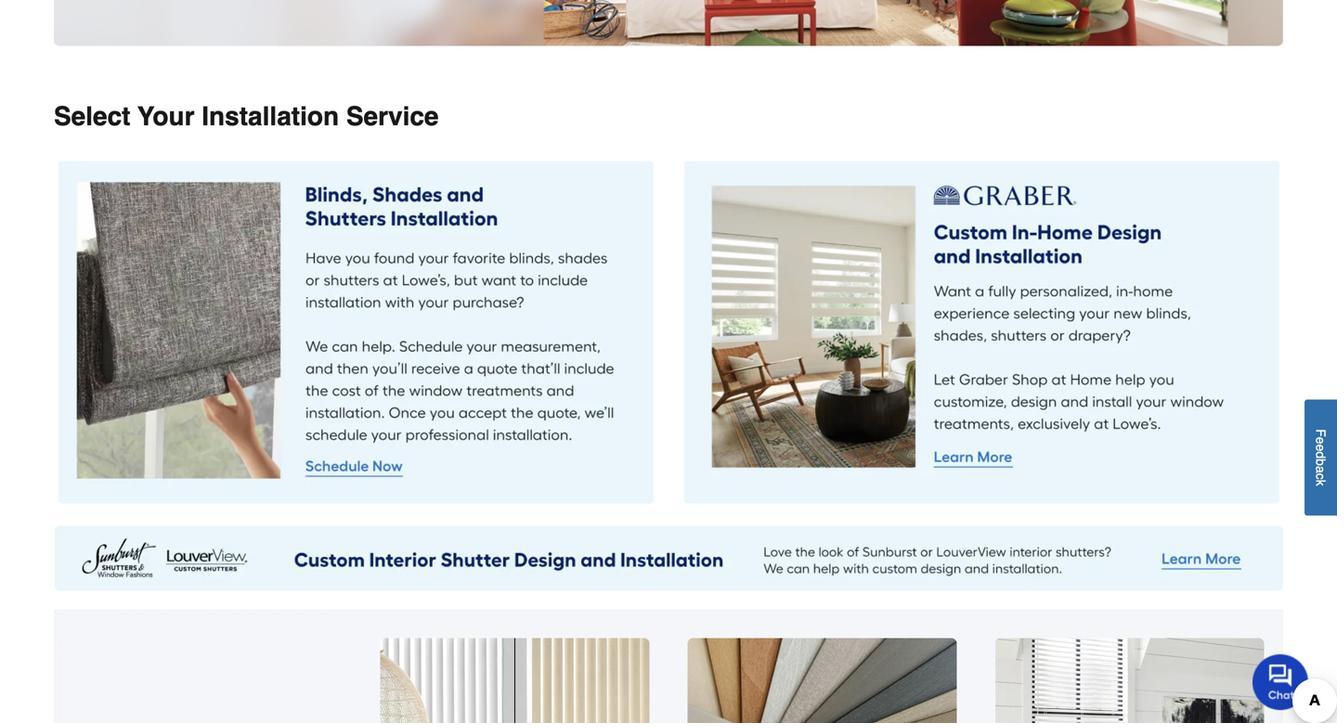 Task type: describe. For each thing, give the bounding box(es) containing it.
we can help with custom design and installation of sunburst or louverview interior shutters. image
[[54, 526, 1284, 591]]

2 e from the top
[[1314, 445, 1329, 452]]

select your installation service
[[54, 102, 439, 131]]

installation
[[202, 102, 339, 131]]

browse custom blinds. image
[[976, 610, 1284, 724]]

f e e d b a c k button
[[1305, 400, 1337, 516]]

blinds, shades and shutters installation. image
[[58, 161, 654, 504]]

f e e d b a c k
[[1314, 429, 1329, 486]]

1 e from the top
[[1314, 437, 1329, 445]]



Task type: locate. For each thing, give the bounding box(es) containing it.
service
[[346, 102, 439, 131]]

select
[[54, 102, 130, 131]]

e
[[1314, 437, 1329, 445], [1314, 445, 1329, 452]]

looking for inspiration? find what you need to choose the right window treatments for your home. image
[[54, 610, 361, 724]]

b
[[1314, 459, 1329, 466]]

we can install your window treatments. image
[[54, 0, 1284, 46]]

chat invite button image
[[1253, 654, 1310, 711]]

d
[[1314, 452, 1329, 459]]

shop swatches. image
[[669, 610, 976, 724]]

your
[[137, 102, 195, 131]]

graber custom in-home design and installation. image
[[684, 161, 1280, 504]]

a
[[1314, 466, 1329, 473]]

e up "d"
[[1314, 437, 1329, 445]]

c
[[1314, 473, 1329, 480]]

f
[[1314, 429, 1329, 437]]

blinds visualizer. image
[[361, 610, 669, 724]]

k
[[1314, 480, 1329, 486]]

e up b
[[1314, 445, 1329, 452]]



Task type: vqa. For each thing, say whether or not it's contained in the screenshot.
Blinds, shades and shutters installation. image
yes



